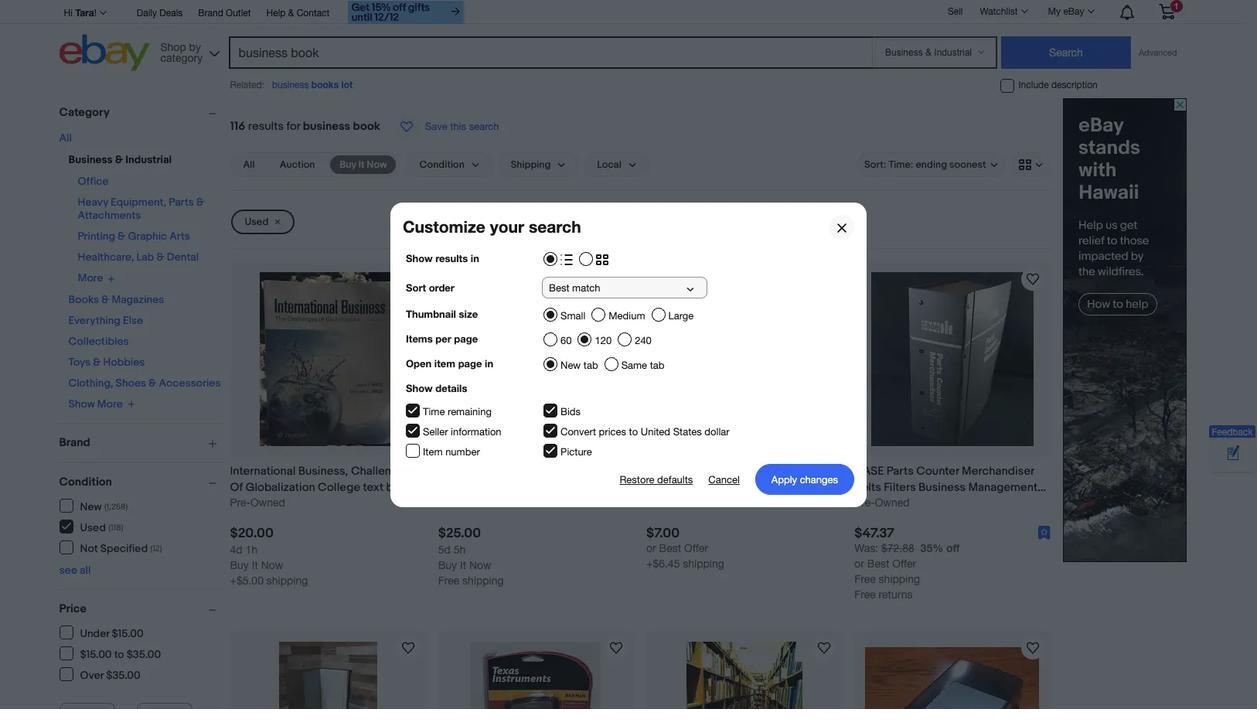 Task type: describe. For each thing, give the bounding box(es) containing it.
used for used (118)
[[80, 521, 106, 534]]

sort order
[[406, 281, 455, 293]]

new for new tab
[[561, 359, 581, 371]]

& right lab on the top
[[156, 251, 164, 264]]

all for the all "link" to the left
[[59, 131, 72, 145]]

size
[[459, 307, 478, 320]]

specified
[[100, 542, 148, 555]]

industrial
[[126, 153, 172, 166]]

case parts counter merchandiser belts filters business management manual book link
[[855, 463, 1051, 511]]

show for show details
[[406, 382, 433, 394]]

picture
[[561, 446, 592, 457]]

9
[[416, 480, 423, 495]]

parts inside case parts counter merchandiser belts filters business management manual book
[[887, 464, 914, 479]]

books
[[312, 79, 339, 90]]

case parts counter merchandiser belts filters business management manual book heading
[[855, 464, 1046, 511]]

search for customize your search
[[529, 217, 581, 236]]

or for business
[[696, 464, 707, 479]]

shoes
[[116, 376, 146, 389]]

shipping inside "$25.00 5d 5h buy it now free shipping"
[[463, 575, 504, 587]]

medium
[[609, 310, 645, 321]]

same tab
[[621, 359, 665, 371]]

time remaining
[[423, 406, 492, 417]]

seller
[[423, 426, 448, 437]]

shipping inside $20.00 4d 1h buy it now +$5.00 shipping
[[267, 575, 308, 587]]

5d
[[438, 544, 451, 556]]

more button
[[78, 271, 116, 285]]

account navigation
[[59, 0, 1187, 26]]

item number
[[423, 446, 480, 457]]

best inside was: $72.88 35% off or best offer free shipping free returns
[[867, 558, 890, 570]]

was: $72.88 35% off or best offer free shipping free returns
[[855, 542, 960, 601]]

of
[[230, 480, 243, 495]]

case parts counter merchandiser belts filters business management manual book image
[[871, 272, 1034, 446]]

it inside text field
[[359, 159, 365, 171]]

sort
[[406, 281, 426, 293]]

$20.00 4d 1h buy it now +$5.00 shipping
[[230, 526, 308, 587]]

text
[[363, 480, 384, 495]]

3 pre-owned from the left
[[855, 497, 910, 509]]

160
[[646, 480, 664, 495]]

cards-
[[667, 480, 701, 495]]

price button
[[59, 602, 223, 616]]

heavy
[[78, 196, 108, 209]]

shipping inside the $7.00 or best offer +$6.45 shipping
[[683, 558, 724, 570]]

printing & graphic arts link
[[78, 230, 190, 243]]

used (118)
[[80, 521, 123, 534]]

changes
[[800, 473, 838, 485]]

advanced link
[[1131, 37, 1185, 68]]

rubbermaid rolodex desktop business card / address book / contact file organizer image
[[866, 647, 1040, 709]]

pre-owned for $25.00
[[438, 497, 493, 509]]

globalization
[[245, 480, 315, 495]]

get an extra 15% off image
[[348, 1, 464, 24]]

116 results for business book
[[230, 119, 380, 134]]

search for save this search
[[469, 121, 499, 132]]

$25.00 5d 5h buy it now free shipping
[[438, 526, 504, 587]]

same
[[621, 359, 647, 371]]

good
[[808, 480, 837, 495]]

auction
[[280, 159, 315, 171]]

information
[[451, 426, 502, 437]]

vintage pocket phone book gold color with matching business card image
[[279, 641, 377, 709]]

ebay
[[1064, 6, 1085, 17]]

case parts counter merchandiser belts filters business management manual book
[[855, 464, 1038, 511]]

Minimum Value in $ text field
[[59, 703, 115, 709]]

free inside "$25.00 5d 5h buy it now free shipping"
[[438, 575, 460, 587]]

international business, challenges of globalization college text book 9 edition
[[230, 464, 423, 511]]

brand outlet link
[[198, 5, 251, 22]]

116
[[230, 119, 245, 134]]

show for show more
[[68, 397, 95, 410]]

states
[[673, 426, 702, 437]]

0 vertical spatial $35.00
[[127, 648, 161, 661]]

watch rubbermaid rolodex desktop business card / address book / contact file organizer image
[[1023, 639, 1042, 658]]

tab for new tab
[[584, 359, 598, 371]]

watch united business service personal record book image
[[607, 270, 626, 288]]

see all button
[[59, 564, 91, 577]]

$25.00
[[438, 526, 481, 542]]

large
[[669, 310, 694, 321]]

toys & hobbies link
[[68, 355, 145, 368]]

now inside buy it now text field
[[367, 159, 387, 171]]

arts
[[169, 230, 190, 243]]

collectibles
[[68, 334, 129, 348]]

show results in
[[406, 252, 479, 264]]

number
[[446, 446, 480, 457]]

more inside button
[[97, 397, 123, 410]]

show for show results in
[[406, 252, 433, 264]]

save this search button
[[390, 114, 504, 140]]

auction link
[[270, 155, 324, 174]]

see
[[59, 564, 77, 577]]

restore defaults
[[620, 473, 693, 485]]

(118)
[[109, 522, 123, 532]]

hobbies
[[103, 355, 145, 368]]

it for $25.00
[[460, 559, 466, 572]]

business for &
[[68, 153, 113, 166]]

owned for $47.37
[[875, 497, 910, 509]]

sell link
[[941, 6, 970, 17]]

customize your search dialog
[[0, 0, 1257, 709]]

0 horizontal spatial book
[[353, 119, 380, 134]]

& left industrial
[[115, 153, 123, 166]]

sell
[[948, 6, 963, 17]]

buy for $20.00
[[230, 559, 249, 572]]

merchandiser
[[962, 464, 1034, 479]]

more inside button
[[78, 272, 103, 285]]

new for new (1,258)
[[80, 500, 102, 513]]

case
[[855, 464, 884, 479]]

feedback
[[1212, 427, 1253, 438]]

& up dental
[[196, 196, 204, 209]]

$72.88
[[882, 542, 915, 555]]

it for $20.00
[[252, 559, 258, 572]]

filters
[[884, 480, 916, 495]]

manual
[[855, 497, 892, 511]]

240
[[635, 334, 652, 346]]

cancel button
[[709, 464, 740, 495]]

over $35.00 link
[[59, 667, 141, 682]]

business or calling card book for 160 cards- pre-own- condition good pre-owned
[[646, 464, 837, 509]]

united business service personal record book image
[[471, 272, 602, 446]]

& inside "link"
[[288, 8, 294, 19]]

buy it now
[[340, 159, 387, 171]]

thumbnail
[[406, 307, 456, 320]]

contact
[[297, 8, 330, 19]]

watchlist link
[[972, 2, 1035, 21]]

advertisement region
[[1063, 98, 1187, 562]]

healthcare,
[[78, 251, 134, 264]]



Task type: locate. For each thing, give the bounding box(es) containing it.
banner
[[59, 0, 1187, 75]]

0 horizontal spatial offer
[[684, 542, 708, 555]]

counter
[[916, 464, 959, 479]]

1 horizontal spatial all link
[[234, 155, 264, 174]]

everything else link
[[68, 314, 143, 327]]

best down $7.00 at the right bottom
[[659, 542, 681, 555]]

owned for $25.00
[[459, 497, 493, 509]]

1 vertical spatial parts
[[887, 464, 914, 479]]

0 vertical spatial in
[[471, 252, 479, 264]]

none text field containing was:
[[855, 542, 915, 555]]

3 pre- from the left
[[646, 497, 667, 509]]

page right item on the left bottom
[[458, 357, 482, 369]]

1 horizontal spatial results
[[436, 252, 468, 264]]

business up cards-
[[646, 464, 694, 479]]

united
[[641, 426, 670, 437]]

0 horizontal spatial parts
[[169, 196, 194, 209]]

1 horizontal spatial to
[[629, 426, 638, 437]]

buy down 4d
[[230, 559, 249, 572]]

collectibles link
[[68, 334, 129, 348]]

or inside was: $72.88 35% off or best offer free shipping free returns
[[855, 558, 864, 570]]

1 vertical spatial business
[[303, 119, 350, 134]]

& up everything else link
[[101, 293, 109, 306]]

0 horizontal spatial new
[[80, 500, 102, 513]]

pre- down 160
[[646, 497, 667, 509]]

not specified (12)
[[80, 542, 162, 555]]

new
[[561, 359, 581, 371], [80, 500, 102, 513]]

1 vertical spatial $35.00
[[106, 669, 141, 682]]

0 vertical spatial for
[[286, 119, 300, 134]]

new down the 60
[[561, 359, 581, 371]]

$15.00 to $35.00
[[80, 648, 161, 661]]

& right "help"
[[288, 8, 294, 19]]

0 horizontal spatial now
[[261, 559, 283, 572]]

1 pre- from the left
[[230, 497, 251, 509]]

0 vertical spatial search
[[469, 121, 499, 132]]

5h
[[454, 544, 466, 556]]

all link down 116
[[234, 155, 264, 174]]

1 vertical spatial more
[[97, 397, 123, 410]]

results up order
[[436, 252, 468, 264]]

owned up $25.00
[[459, 497, 493, 509]]

pre-
[[230, 497, 251, 509], [438, 497, 459, 509], [646, 497, 667, 509], [855, 497, 875, 509]]

pre-
[[704, 480, 727, 495]]

1 horizontal spatial now
[[367, 159, 387, 171]]

0 horizontal spatial in
[[471, 252, 479, 264]]

remaining
[[448, 406, 492, 417]]

used for used
[[245, 216, 269, 228]]

book inside case parts counter merchandiser belts filters business management manual book
[[895, 497, 922, 511]]

buy inside $20.00 4d 1h buy it now +$5.00 shipping
[[230, 559, 249, 572]]

buy inside "$25.00 5d 5h buy it now free shipping"
[[438, 559, 457, 572]]

2 horizontal spatial it
[[460, 559, 466, 572]]

search inside button
[[469, 121, 499, 132]]

page for item
[[458, 357, 482, 369]]

1 vertical spatial book
[[895, 497, 922, 511]]

1 vertical spatial book
[[386, 480, 413, 495]]

0 vertical spatial parts
[[169, 196, 194, 209]]

graphic
[[128, 230, 167, 243]]

now for $25.00
[[469, 559, 492, 572]]

watch international business, challenges of globalization college text book 9 edition image
[[399, 270, 417, 288]]

$15.00
[[112, 627, 144, 640], [80, 648, 112, 661]]

business down 'books'
[[303, 119, 350, 134]]

0 horizontal spatial used
[[80, 521, 106, 534]]

else
[[123, 314, 143, 327]]

watchlist
[[980, 6, 1018, 17]]

1 tab from the left
[[584, 359, 598, 371]]

Maximum Value in $ text field
[[137, 703, 193, 709]]

0 vertical spatial results
[[248, 119, 284, 134]]

book up buy it now 'link'
[[353, 119, 380, 134]]

to right 'prices'
[[629, 426, 638, 437]]

it down "1h"
[[252, 559, 258, 572]]

all inside "link"
[[243, 159, 255, 171]]

to inside dialog
[[629, 426, 638, 437]]

clothing, shoes & accessories link
[[68, 376, 221, 389]]

business inside case parts counter merchandiser belts filters business management manual book
[[919, 480, 966, 495]]

business inside related: business books lot
[[272, 80, 309, 90]]

2 tab from the left
[[650, 359, 665, 371]]

calling
[[709, 464, 747, 479]]

apply
[[772, 473, 797, 485]]

business up office link
[[68, 153, 113, 166]]

best inside the $7.00 or best offer +$6.45 shipping
[[659, 542, 681, 555]]

business down counter
[[919, 480, 966, 495]]

1 vertical spatial business
[[646, 464, 694, 479]]

Buy It Now selected text field
[[340, 158, 387, 172]]

parts inside the office heavy equipment, parts & attachments printing & graphic arts healthcare, lab & dental
[[169, 196, 194, 209]]

1 horizontal spatial buy
[[340, 159, 356, 171]]

it inside "$25.00 5d 5h buy it now free shipping"
[[460, 559, 466, 572]]

& right toys
[[93, 355, 101, 368]]

0 vertical spatial $15.00
[[112, 627, 144, 640]]

in
[[471, 252, 479, 264], [485, 357, 493, 369]]

for up good
[[808, 464, 822, 479]]

$35.00
[[127, 648, 161, 661], [106, 669, 141, 682]]

business or calling card book for 160 cards- pre-own- condition good heading
[[646, 464, 837, 495]]

book up condition
[[778, 464, 805, 479]]

tab for same tab
[[650, 359, 665, 371]]

1 horizontal spatial parts
[[887, 464, 914, 479]]

parts
[[169, 196, 194, 209], [887, 464, 914, 479]]

parts up arts
[[169, 196, 194, 209]]

tab right same
[[650, 359, 665, 371]]

book inside business or calling card book for 160 cards- pre-own- condition good pre-owned
[[778, 464, 805, 479]]

see all
[[59, 564, 91, 577]]

pre- for $25.00
[[438, 497, 459, 509]]

condition
[[755, 480, 806, 495]]

it down 5h
[[460, 559, 466, 572]]

parts up filters
[[887, 464, 914, 479]]

1 vertical spatial results
[[436, 252, 468, 264]]

buy right auction
[[340, 159, 356, 171]]

your shopping cart contains 1 item image
[[1158, 4, 1176, 19]]

0 vertical spatial business
[[272, 80, 309, 90]]

international
[[230, 464, 296, 479]]

all down category
[[59, 131, 72, 145]]

search right your
[[529, 217, 581, 236]]

1 horizontal spatial in
[[485, 357, 493, 369]]

0 horizontal spatial business
[[68, 153, 113, 166]]

1 pre-owned from the left
[[230, 497, 285, 509]]

or up pre-
[[696, 464, 707, 479]]

now inside $20.00 4d 1h buy it now +$5.00 shipping
[[261, 559, 283, 572]]

tab down 120
[[584, 359, 598, 371]]

1 horizontal spatial pre-owned
[[438, 497, 493, 509]]

1 vertical spatial to
[[114, 648, 124, 661]]

book
[[353, 119, 380, 134], [386, 480, 413, 495]]

2 vertical spatial or
[[855, 558, 864, 570]]

120
[[595, 334, 612, 346]]

pre- up $25.00
[[438, 497, 459, 509]]

1 vertical spatial search
[[529, 217, 581, 236]]

offer down $72.88
[[893, 558, 916, 570]]

1 vertical spatial best
[[867, 558, 890, 570]]

None text field
[[855, 542, 915, 555]]

now for $20.00
[[261, 559, 283, 572]]

None submit
[[1001, 36, 1131, 69]]

brand
[[198, 8, 223, 19]]

show down clothing,
[[68, 397, 95, 410]]

0 horizontal spatial it
[[252, 559, 258, 572]]

offer inside the $7.00 or best offer +$6.45 shipping
[[684, 542, 708, 555]]

1 horizontal spatial tab
[[650, 359, 665, 371]]

banner containing sell
[[59, 0, 1187, 75]]

pre- for $47.37
[[855, 497, 875, 509]]

related:
[[230, 80, 264, 90]]

for inside business or calling card book for 160 cards- pre-own- condition good pre-owned
[[808, 464, 822, 479]]

include
[[1019, 80, 1049, 91]]

book down filters
[[895, 497, 922, 511]]

daily deals link
[[137, 5, 183, 22]]

0 vertical spatial all
[[59, 131, 72, 145]]

books
[[68, 293, 99, 306]]

results right 116
[[248, 119, 284, 134]]

business left 'books'
[[272, 80, 309, 90]]

2 horizontal spatial pre-owned
[[855, 497, 910, 509]]

all down 116
[[243, 159, 255, 171]]

0 vertical spatial new
[[561, 359, 581, 371]]

new tab
[[561, 359, 598, 371]]

1 horizontal spatial new
[[561, 359, 581, 371]]

per
[[436, 332, 451, 344]]

owned for $20.00
[[250, 497, 285, 509]]

0 horizontal spatial tab
[[584, 359, 598, 371]]

0 horizontal spatial search
[[469, 121, 499, 132]]

4 pre- from the left
[[855, 497, 875, 509]]

daily deals
[[137, 8, 183, 19]]

new up used (118) at the bottom left of the page
[[80, 500, 102, 513]]

0 horizontal spatial best
[[659, 542, 681, 555]]

2 horizontal spatial business
[[919, 480, 966, 495]]

1 vertical spatial used
[[80, 521, 106, 534]]

1 horizontal spatial book
[[386, 480, 413, 495]]

under $15.00 link
[[59, 626, 144, 640]]

in down customize your search
[[471, 252, 479, 264]]

convert
[[561, 426, 596, 437]]

lab
[[137, 251, 154, 264]]

pre-owned down of
[[230, 497, 285, 509]]

apply changes button
[[755, 464, 854, 495]]

all for right the all "link"
[[243, 159, 255, 171]]

now inside "$25.00 5d 5h buy it now free shipping"
[[469, 559, 492, 572]]

item
[[434, 357, 455, 369]]

0 vertical spatial page
[[454, 332, 478, 344]]

(1,258)
[[104, 501, 128, 512]]

ti texas instruments ba ii 2 plus business analyst financial calculator w/ book image
[[471, 641, 601, 709]]

$15.00 up the over $35.00 link
[[80, 648, 112, 661]]

restore
[[620, 473, 655, 485]]

show inside show more button
[[68, 397, 95, 410]]

shipping down 5h
[[463, 575, 504, 587]]

1 vertical spatial page
[[458, 357, 482, 369]]

items per page
[[406, 332, 478, 344]]

0 horizontal spatial for
[[286, 119, 300, 134]]

pre- down of
[[230, 497, 251, 509]]

international business, challenges of globalization college text book 9 edition image
[[260, 272, 396, 446]]

business, challenges
[[298, 464, 411, 479]]

category button
[[59, 105, 223, 120]]

search right this
[[469, 121, 499, 132]]

1 vertical spatial all
[[243, 159, 255, 171]]

2 pre-owned from the left
[[438, 497, 493, 509]]

convert prices to united states dollar
[[561, 426, 730, 437]]

0 horizontal spatial all
[[59, 131, 72, 145]]

0 vertical spatial show
[[406, 252, 433, 264]]

to
[[629, 426, 638, 437], [114, 648, 124, 661]]

used link
[[231, 210, 295, 234]]

1 horizontal spatial for
[[808, 464, 822, 479]]

or down was:
[[855, 558, 864, 570]]

in right item on the left bottom
[[485, 357, 493, 369]]

more up "books"
[[78, 272, 103, 285]]

pre- inside business or calling card book for 160 cards- pre-own- condition good pre-owned
[[646, 497, 667, 509]]

college
[[318, 480, 360, 495]]

0 horizontal spatial all link
[[59, 131, 72, 145]]

watch vintage pocket phone book gold color with matching business card image
[[399, 639, 417, 658]]

1 horizontal spatial used
[[245, 216, 269, 228]]

1 horizontal spatial best
[[867, 558, 890, 570]]

1 vertical spatial all link
[[234, 155, 264, 174]]

more down clothing,
[[97, 397, 123, 410]]

$15.00 to $35.00 link
[[59, 646, 162, 661]]

free left returns
[[855, 589, 876, 601]]

accessories
[[159, 376, 221, 389]]

buy for $25.00
[[438, 559, 457, 572]]

successful amazon business 100,000+ (80,000+ cataloged) books! image
[[686, 641, 802, 709]]

new inside "customize your search" dialog
[[561, 359, 581, 371]]

or for $7.00
[[646, 542, 656, 555]]

it inside $20.00 4d 1h buy it now +$5.00 shipping
[[252, 559, 258, 572]]

0 vertical spatial business
[[68, 153, 113, 166]]

daily
[[137, 8, 157, 19]]

3 owned from the left
[[667, 497, 702, 509]]

0 horizontal spatial pre-owned
[[230, 497, 285, 509]]

shipping inside was: $72.88 35% off or best offer free shipping free returns
[[879, 573, 920, 586]]

1 vertical spatial in
[[485, 357, 493, 369]]

2 horizontal spatial buy
[[438, 559, 457, 572]]

1 vertical spatial offer
[[893, 558, 916, 570]]

category
[[59, 105, 110, 120]]

help & contact link
[[266, 5, 330, 22]]

related: business books lot
[[230, 79, 353, 90]]

for up auction
[[286, 119, 300, 134]]

customize your search
[[403, 217, 581, 236]]

shipping
[[683, 558, 724, 570], [879, 573, 920, 586], [267, 575, 308, 587], [463, 575, 504, 587]]

search
[[469, 121, 499, 132], [529, 217, 581, 236]]

free down 5d at the left of the page
[[438, 575, 460, 587]]

2 horizontal spatial or
[[855, 558, 864, 570]]

offer down cards-
[[684, 542, 708, 555]]

0 horizontal spatial to
[[114, 648, 124, 661]]

shipping right +$6.45
[[683, 558, 724, 570]]

0 vertical spatial used
[[245, 216, 269, 228]]

$15.00 up $15.00 to $35.00
[[112, 627, 144, 640]]

1 horizontal spatial business
[[646, 464, 694, 479]]

watch successful amazon business 100,000+ (80,000+ cataloged) books! image
[[815, 639, 834, 658]]

4 owned from the left
[[875, 497, 910, 509]]

& down attachments
[[118, 230, 125, 243]]

book inside international business, challenges of globalization college text book 9 edition
[[386, 480, 413, 495]]

0 vertical spatial to
[[629, 426, 638, 437]]

to down under $15.00 in the bottom left of the page
[[114, 648, 124, 661]]

$35.00 down $15.00 to $35.00
[[106, 669, 141, 682]]

1 horizontal spatial book
[[895, 497, 922, 511]]

best down was:
[[867, 558, 890, 570]]

watch case parts counter merchandiser belts filters business management manual book image
[[1023, 270, 1042, 288]]

1 vertical spatial for
[[808, 464, 822, 479]]

time
[[423, 406, 445, 417]]

1 vertical spatial show
[[406, 382, 433, 394]]

page right 'per'
[[454, 332, 478, 344]]

business & industrial
[[68, 153, 172, 166]]

business or calling card book for 160 cards- pre-own- condition good image
[[695, 272, 793, 446]]

1 horizontal spatial offer
[[893, 558, 916, 570]]

free down was:
[[855, 573, 876, 586]]

owned down globalization
[[250, 497, 285, 509]]

business for or
[[646, 464, 694, 479]]

owned
[[250, 497, 285, 509], [459, 497, 493, 509], [667, 497, 702, 509], [875, 497, 910, 509]]

watch ti texas instruments ba ii 2 plus business analyst financial calculator w/ book image
[[607, 639, 626, 658]]

or inside business or calling card book for 160 cards- pre-own- condition good pre-owned
[[696, 464, 707, 479]]

include description
[[1019, 80, 1098, 91]]

0 vertical spatial offer
[[684, 542, 708, 555]]

none submit inside banner
[[1001, 36, 1131, 69]]

offer inside was: $72.88 35% off or best offer free shipping free returns
[[893, 558, 916, 570]]

book left 9
[[386, 480, 413, 495]]

price
[[59, 602, 87, 616]]

results inside "customize your search" dialog
[[436, 252, 468, 264]]

or down $7.00 at the right bottom
[[646, 542, 656, 555]]

shipping right +$5.00 in the left bottom of the page
[[267, 575, 308, 587]]

4d
[[230, 544, 242, 556]]

show down open
[[406, 382, 433, 394]]

it right auction
[[359, 159, 365, 171]]

2 pre- from the left
[[438, 497, 459, 509]]

2 owned from the left
[[459, 497, 493, 509]]

1h
[[245, 544, 258, 556]]

page
[[454, 332, 478, 344], [458, 357, 482, 369]]

pre-owned
[[230, 497, 285, 509], [438, 497, 493, 509], [855, 497, 910, 509]]

0 horizontal spatial buy
[[230, 559, 249, 572]]

this
[[450, 121, 466, 132]]

1 owned from the left
[[250, 497, 285, 509]]

0 vertical spatial book
[[353, 119, 380, 134]]

results
[[248, 119, 284, 134], [436, 252, 468, 264]]

& right shoes
[[149, 376, 157, 389]]

pre-owned up $25.00
[[438, 497, 493, 509]]

1 vertical spatial $15.00
[[80, 648, 112, 661]]

$35.00 down under $15.00 in the bottom left of the page
[[127, 648, 161, 661]]

page for per
[[454, 332, 478, 344]]

shipping up returns
[[879, 573, 920, 586]]

buy down 5d at the left of the page
[[438, 559, 457, 572]]

results for in
[[436, 252, 468, 264]]

0 horizontal spatial results
[[248, 119, 284, 134]]

buy inside buy it now text field
[[340, 159, 356, 171]]

1 horizontal spatial all
[[243, 159, 255, 171]]

advanced
[[1139, 48, 1177, 57]]

all link down category
[[59, 131, 72, 145]]

condition
[[59, 475, 112, 489]]

0 vertical spatial all link
[[59, 131, 72, 145]]

0 horizontal spatial or
[[646, 542, 656, 555]]

1 vertical spatial or
[[646, 542, 656, 555]]

pre-owned for $20.00
[[230, 497, 285, 509]]

0 vertical spatial book
[[778, 464, 805, 479]]

international business, challenges of globalization college text book 9 edition heading
[[230, 464, 424, 511]]

owned down cards-
[[667, 497, 702, 509]]

pre- down belts in the bottom right of the page
[[855, 497, 875, 509]]

owned down filters
[[875, 497, 910, 509]]

order
[[429, 281, 455, 293]]

show up watch international business, challenges of globalization college text book 9 edition image
[[406, 252, 433, 264]]

1 horizontal spatial it
[[359, 159, 365, 171]]

60
[[561, 334, 572, 346]]

pre- for $20.00
[[230, 497, 251, 509]]

1 vertical spatial new
[[80, 500, 102, 513]]

0 vertical spatial more
[[78, 272, 103, 285]]

printing
[[78, 230, 115, 243]]

2 vertical spatial show
[[68, 397, 95, 410]]

edition
[[230, 497, 267, 511]]

heavy equipment, parts & attachments link
[[78, 196, 204, 222]]

0 horizontal spatial book
[[778, 464, 805, 479]]

2 horizontal spatial now
[[469, 559, 492, 572]]

search inside dialog
[[529, 217, 581, 236]]

0 vertical spatial or
[[696, 464, 707, 479]]

clothing,
[[68, 376, 113, 389]]

owned inside business or calling card book for 160 cards- pre-own- condition good pre-owned
[[667, 497, 702, 509]]

belts
[[855, 480, 881, 495]]

1 horizontal spatial or
[[696, 464, 707, 479]]

business inside business or calling card book for 160 cards- pre-own- condition good pre-owned
[[646, 464, 694, 479]]

over $35.00
[[80, 669, 141, 682]]

pre-owned down belts in the bottom right of the page
[[855, 497, 910, 509]]

results for for
[[248, 119, 284, 134]]

1 horizontal spatial search
[[529, 217, 581, 236]]

show more button
[[68, 397, 135, 411]]

help & contact
[[266, 8, 330, 19]]

or inside the $7.00 or best offer +$6.45 shipping
[[646, 542, 656, 555]]

0 vertical spatial best
[[659, 542, 681, 555]]

2 vertical spatial business
[[919, 480, 966, 495]]

card
[[749, 464, 776, 479]]



Task type: vqa. For each thing, say whether or not it's contained in the screenshot.
Shop By Category
no



